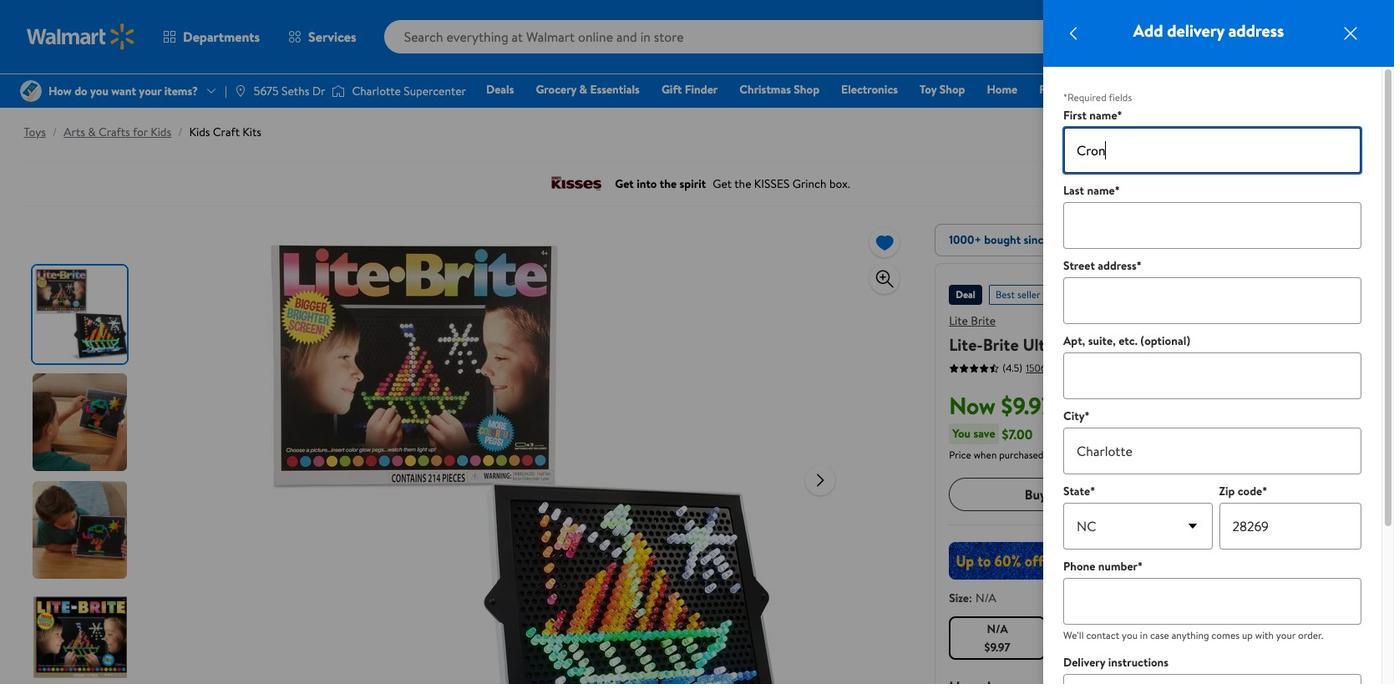 Task type: vqa. For each thing, say whether or not it's contained in the screenshot.
Pickup
no



Task type: describe. For each thing, give the bounding box(es) containing it.
phone
[[1063, 558, 1096, 575]]

last name*
[[1063, 182, 1120, 199]]

close panel image
[[1341, 23, 1361, 43]]

shop for christmas shop
[[794, 81, 820, 98]]

crafts
[[98, 124, 130, 140]]

name* for last name*
[[1087, 182, 1120, 199]]

name* for first name*
[[1090, 107, 1122, 124]]

grocery & essentials link
[[528, 80, 647, 99]]

add for add delivery address
[[1133, 19, 1163, 42]]

deal
[[956, 287, 976, 302]]

to
[[1250, 485, 1263, 504]]

next media item image
[[811, 470, 831, 490]]

add to cart button
[[1156, 478, 1356, 511]]

fashion link
[[1032, 80, 1086, 99]]

Delivery instructions text field
[[1063, 674, 1362, 684]]

last
[[1063, 182, 1084, 199]]

ultimate
[[1023, 333, 1086, 356]]

buy
[[1025, 485, 1046, 504]]

purchased
[[999, 448, 1044, 462]]

back image
[[1063, 23, 1084, 43]]

street
[[1063, 257, 1095, 274]]

2 kids from the left
[[189, 124, 210, 140]]

zip
[[1219, 483, 1235, 500]]

grocery & essentials
[[536, 81, 640, 98]]

*required fields
[[1063, 90, 1132, 104]]

gift for gift finder
[[662, 81, 682, 98]]

$9.97 for now
[[1001, 389, 1053, 422]]

number*
[[1098, 558, 1143, 575]]

1 / from the left
[[53, 124, 57, 140]]

lite brite link
[[949, 312, 996, 329]]

fields
[[1109, 90, 1132, 104]]

lite-brite ultimate classic - image 3 of 7 image
[[32, 481, 130, 579]]

delivery instructions
[[1063, 654, 1169, 671]]

first name*
[[1063, 107, 1122, 124]]

gift finder link
[[654, 80, 725, 99]]

now
[[949, 389, 996, 422]]

phone number*
[[1063, 558, 1143, 575]]

1 horizontal spatial &
[[579, 81, 587, 98]]

best
[[996, 287, 1015, 302]]

size : n/a
[[949, 590, 997, 606]]

with
[[1255, 628, 1274, 642]]

Last name* text field
[[1063, 202, 1362, 249]]

order.
[[1298, 628, 1324, 642]]

arts & crafts for kids link
[[64, 124, 171, 140]]

Search search field
[[384, 20, 1112, 53]]

zoom image modal image
[[875, 269, 895, 289]]

toys / arts & crafts for kids / kids craft kits
[[24, 124, 261, 140]]

craft
[[213, 124, 240, 140]]

Walmart Site-Wide search field
[[384, 20, 1112, 53]]

gift for gift cards
[[1100, 81, 1120, 98]]

address
[[1229, 19, 1284, 42]]

we'll
[[1063, 628, 1084, 642]]

:
[[969, 590, 972, 606]]

yesterday
[[1053, 231, 1102, 248]]

bought
[[984, 231, 1021, 248]]

walmart image
[[27, 23, 135, 50]]

1 kids from the left
[[151, 124, 171, 140]]

now $9.97 $16.97 you save $7.00
[[949, 389, 1090, 443]]

gift cards
[[1100, 81, 1153, 98]]

ad disclaimer and feedback image
[[1357, 172, 1370, 185]]

christmas
[[740, 81, 791, 98]]

Street address* text field
[[1063, 277, 1362, 324]]

contact
[[1086, 628, 1120, 642]]

electronics link
[[834, 80, 906, 99]]

your
[[1276, 628, 1296, 642]]

since
[[1024, 231, 1050, 248]]

apt,
[[1063, 332, 1085, 349]]

in
[[1140, 628, 1148, 642]]

sponsored
[[1308, 172, 1354, 186]]

toys
[[24, 124, 46, 140]]

street address*
[[1063, 257, 1142, 274]]

add delivery address dialog
[[1043, 0, 1394, 684]]

toy shop
[[920, 81, 965, 98]]

you
[[952, 425, 971, 442]]

1 vertical spatial &
[[88, 124, 96, 140]]

address*
[[1098, 257, 1142, 274]]

zip code*
[[1219, 483, 1268, 500]]

gift cards link
[[1092, 80, 1160, 99]]

$16.97
[[1060, 402, 1090, 419]]

buy now
[[1025, 485, 1074, 504]]

cards
[[1123, 81, 1153, 98]]

1506 reviews link
[[1023, 360, 1081, 375]]

1506
[[1026, 360, 1046, 375]]

Phone number* telephone field
[[1063, 578, 1362, 625]]

when
[[974, 448, 997, 462]]

for
[[133, 124, 148, 140]]

n/a $9.97
[[984, 621, 1011, 656]]

size
[[949, 590, 969, 606]]

(4.5) 1506 reviews
[[1003, 360, 1081, 375]]

n/a inside n/a $9.97
[[987, 621, 1008, 637]]

add to cart
[[1223, 485, 1289, 504]]

kits
[[243, 124, 261, 140]]

size list
[[946, 613, 1360, 663]]

$7.00
[[1002, 425, 1033, 443]]

home link
[[979, 80, 1025, 99]]

arts
[[64, 124, 85, 140]]

you
[[1122, 628, 1138, 642]]

toy shop link
[[912, 80, 973, 99]]

lite-
[[949, 333, 983, 356]]



Task type: locate. For each thing, give the bounding box(es) containing it.
code*
[[1238, 483, 1268, 500]]

0 vertical spatial $9.97
[[1001, 389, 1053, 422]]

legal information image
[[1076, 448, 1089, 461]]

city*
[[1063, 408, 1090, 424]]

$9.97 up $7.00
[[1001, 389, 1053, 422]]

0 horizontal spatial &
[[88, 124, 96, 140]]

$9.97 inside size list
[[984, 639, 1011, 656]]

kids left craft
[[189, 124, 210, 140]]

add inside add delivery address dialog
[[1133, 19, 1163, 42]]

cart
[[1266, 485, 1289, 504]]

2 shop from the left
[[940, 81, 965, 98]]

City* text field
[[1063, 428, 1362, 475]]

delivery
[[1167, 19, 1225, 42]]

1000+
[[949, 231, 981, 248]]

1000+ bought since yesterday
[[949, 231, 1102, 248]]

Apt, suite, etc. (optional) text field
[[1063, 353, 1362, 399]]

fashion
[[1039, 81, 1078, 98]]

best seller
[[996, 287, 1041, 302]]

gift inside gift finder link
[[662, 81, 682, 98]]

lite
[[949, 312, 968, 329]]

price
[[949, 448, 971, 462]]

kids
[[151, 124, 171, 140], [189, 124, 210, 140]]

1 horizontal spatial /
[[178, 124, 183, 140]]

lite-brite ultimate classic - image 4 of 7 image
[[32, 589, 130, 684]]

1 gift from the left
[[662, 81, 682, 98]]

add delivery address
[[1133, 19, 1284, 42]]

delivery
[[1063, 654, 1106, 671]]

classic
[[1090, 333, 1141, 356]]

n/a
[[976, 590, 997, 606], [987, 621, 1008, 637]]

grocery
[[536, 81, 577, 98]]

name* right last
[[1087, 182, 1120, 199]]

toy
[[920, 81, 937, 98]]

1 horizontal spatial shop
[[940, 81, 965, 98]]

add inside add to cart button
[[1223, 485, 1247, 504]]

anything
[[1172, 628, 1209, 642]]

& right arts
[[88, 124, 96, 140]]

1 vertical spatial add
[[1223, 485, 1247, 504]]

28 button
[[1327, 17, 1388, 57]]

shop right toy
[[940, 81, 965, 98]]

0 vertical spatial name*
[[1090, 107, 1122, 124]]

instructions
[[1108, 654, 1169, 671]]

0 vertical spatial brite
[[971, 312, 996, 329]]

*required
[[1063, 90, 1107, 104]]

/ left arts
[[53, 124, 57, 140]]

0 horizontal spatial shop
[[794, 81, 820, 98]]

kids craft kits link
[[189, 124, 261, 140]]

gift finder
[[662, 81, 718, 98]]

now
[[1050, 485, 1074, 504]]

case
[[1150, 628, 1169, 642]]

0 vertical spatial &
[[579, 81, 587, 98]]

seller
[[1017, 287, 1041, 302]]

0 horizontal spatial /
[[53, 124, 57, 140]]

we'll contact you in case anything comes up with your order.
[[1063, 628, 1324, 642]]

/
[[53, 124, 57, 140], [178, 124, 183, 140]]

n/a down size : n/a
[[987, 621, 1008, 637]]

kids right for
[[151, 124, 171, 140]]

brite
[[971, 312, 996, 329], [983, 333, 1019, 356]]

lite brite lite-brite ultimate classic
[[949, 312, 1141, 356]]

(4.5)
[[1003, 361, 1023, 375]]

/ right for
[[178, 124, 183, 140]]

0 vertical spatial add
[[1133, 19, 1163, 42]]

name* down *required fields
[[1090, 107, 1122, 124]]

comes
[[1212, 628, 1240, 642]]

name*
[[1090, 107, 1122, 124], [1087, 182, 1120, 199]]

shop for toy shop
[[940, 81, 965, 98]]

0 vertical spatial n/a
[[976, 590, 997, 606]]

0 horizontal spatial kids
[[151, 124, 171, 140]]

finder
[[685, 81, 718, 98]]

reviews
[[1049, 360, 1081, 375]]

$9.97 inside now $9.97 $16.97 you save $7.00
[[1001, 389, 1053, 422]]

electronics
[[841, 81, 898, 98]]

price when purchased online
[[949, 448, 1073, 462]]

2 gift from the left
[[1100, 81, 1120, 98]]

remove from favorites list, lite-brite ultimate classic image
[[875, 232, 895, 253]]

deals link
[[479, 80, 522, 99]]

First name* text field
[[1063, 127, 1362, 174]]

1 vertical spatial n/a
[[987, 621, 1008, 637]]

Zip code* text field
[[1219, 503, 1362, 550]]

& right "grocery"
[[579, 81, 587, 98]]

lite-brite ultimate classic - image 1 of 7 image
[[32, 266, 130, 363]]

toys link
[[24, 124, 46, 140]]

n/a right ':'
[[976, 590, 997, 606]]

gift inside gift cards link
[[1100, 81, 1120, 98]]

$9.97
[[1001, 389, 1053, 422], [984, 639, 1011, 656]]

&
[[579, 81, 587, 98], [88, 124, 96, 140]]

apt, suite, etc. (optional)
[[1063, 332, 1190, 349]]

state*
[[1063, 483, 1095, 500]]

$9.97 for n/a
[[984, 639, 1011, 656]]

1 horizontal spatial kids
[[189, 124, 210, 140]]

lite-brite ultimate classic - image 2 of 7 image
[[32, 373, 130, 471]]

deals
[[486, 81, 514, 98]]

1 horizontal spatial add
[[1223, 485, 1247, 504]]

add
[[1133, 19, 1163, 42], [1223, 485, 1247, 504]]

up
[[1242, 628, 1253, 642]]

add for add to cart
[[1223, 485, 1247, 504]]

1 vertical spatial $9.97
[[984, 639, 1011, 656]]

2 / from the left
[[178, 124, 183, 140]]

1 horizontal spatial gift
[[1100, 81, 1120, 98]]

christmas shop link
[[732, 80, 827, 99]]

home
[[987, 81, 1018, 98]]

brite right lite
[[971, 312, 996, 329]]

online
[[1046, 448, 1073, 462]]

brite up (4.5)
[[983, 333, 1019, 356]]

christmas shop
[[740, 81, 820, 98]]

buy now button
[[949, 478, 1149, 511]]

up to sixty percent off deals. shop now. image
[[949, 542, 1356, 580]]

0 horizontal spatial add
[[1133, 19, 1163, 42]]

shop inside "link"
[[794, 81, 820, 98]]

shop right christmas at the top
[[794, 81, 820, 98]]

save
[[974, 425, 995, 442]]

1 shop from the left
[[794, 81, 820, 98]]

1 vertical spatial brite
[[983, 333, 1019, 356]]

1 vertical spatial name*
[[1087, 182, 1120, 199]]

28
[[1360, 18, 1371, 32]]

0 horizontal spatial gift
[[662, 81, 682, 98]]

$9.97 down size : n/a
[[984, 639, 1011, 656]]



